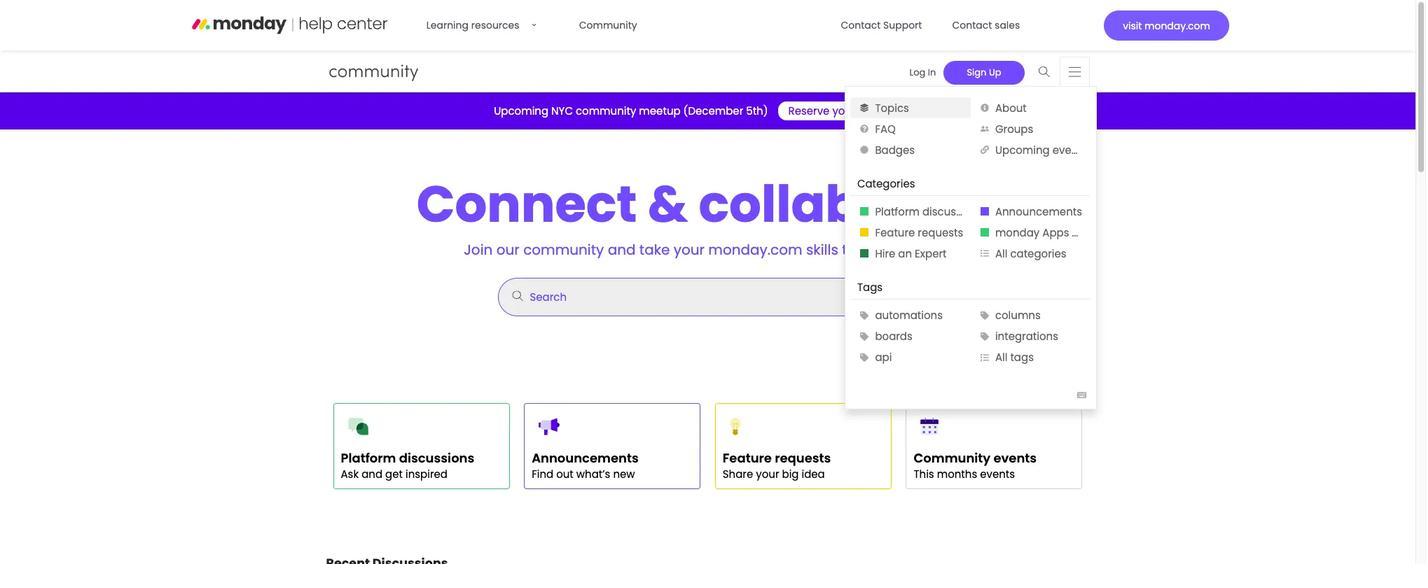 Task type: describe. For each thing, give the bounding box(es) containing it.
monday
[[996, 226, 1040, 240]]

menu image
[[1069, 66, 1081, 77]]

your inside reserve your spot > link
[[833, 104, 856, 118]]

(december
[[684, 104, 744, 118]]

open advanced search image
[[505, 284, 531, 309]]

hire an expert
[[876, 247, 947, 261]]

contact support
[[841, 18, 923, 32]]

boards
[[876, 329, 913, 344]]

groups link
[[971, 119, 1091, 140]]

feature requests share your big idea
[[723, 450, 832, 482]]

upcoming nyc community meetup (december 5th)
[[494, 104, 769, 118]]

platform for platform discussions ask and get inspired
[[341, 450, 396, 467]]

faq link
[[851, 119, 971, 140]]

learning resources link
[[418, 11, 558, 39]]

support
[[884, 18, 923, 32]]

big
[[783, 468, 799, 482]]

to
[[843, 240, 857, 260]]

your inside feature requests share your big idea
[[756, 468, 780, 482]]

api
[[876, 350, 892, 365]]

community inside connect & collaborate join our community and take your monday.com skills to the next level
[[524, 240, 604, 260]]

connect & collaborate join our community and take your monday.com skills to the next level
[[417, 169, 1000, 260]]

upcoming events
[[996, 143, 1088, 158]]

navigation containing topics
[[845, 57, 1142, 410]]

all tags link
[[971, 347, 1091, 368]]

get
[[386, 468, 403, 482]]

tag image for automations
[[861, 312, 869, 320]]

boards link
[[851, 326, 971, 347]]

monday apps & developers link
[[971, 223, 1142, 244]]

months
[[938, 468, 978, 482]]

tags
[[858, 281, 883, 295]]

reserve
[[789, 104, 830, 118]]

sign up
[[967, 66, 1002, 79]]

automations link
[[851, 305, 971, 326]]

sales
[[995, 18, 1021, 32]]

new
[[614, 468, 635, 482]]

upcoming events link
[[971, 140, 1091, 161]]

feature for feature requests share your big idea
[[723, 450, 772, 467]]

visit
[[1124, 19, 1143, 33]]

nyc
[[552, 104, 573, 118]]

reserve your spot > link
[[778, 102, 901, 121]]

list image
[[981, 354, 989, 362]]

share
[[723, 468, 754, 482]]

take
[[640, 240, 670, 260]]

what's
[[577, 468, 611, 482]]

hire an expert link
[[851, 244, 971, 265]]

columns link
[[971, 305, 1091, 326]]

contact sales
[[953, 18, 1021, 32]]

list image
[[981, 250, 989, 258]]

log in button
[[902, 61, 944, 84]]

resources
[[471, 18, 520, 32]]

up
[[990, 66, 1002, 79]]

columns
[[996, 308, 1041, 323]]

all categories
[[996, 247, 1067, 261]]

all for all tags
[[996, 350, 1008, 365]]

5th)
[[747, 104, 769, 118]]

community link
[[571, 11, 646, 39]]

& inside connect & collaborate join our community and take your monday.com skills to the next level
[[648, 169, 688, 240]]

contact sales link
[[944, 11, 1029, 39]]

discussions for platform discussions
[[923, 205, 984, 219]]

announcements find out what's new
[[532, 450, 639, 482]]

level
[[920, 240, 952, 260]]

learning
[[427, 18, 469, 32]]

log
[[910, 66, 926, 79]]

user friends image
[[981, 125, 989, 133]]

contact for contact sales
[[953, 18, 993, 32]]

events for upcoming
[[1053, 143, 1088, 158]]

>
[[885, 104, 891, 118]]

integrations link
[[971, 326, 1091, 347]]

collaborate
[[699, 169, 1000, 240]]

keyboard shortcuts image
[[1078, 391, 1087, 401]]

categories
[[858, 177, 916, 191]]

tag image for boards
[[861, 333, 869, 341]]

layer group image
[[861, 104, 869, 112]]

events for community
[[994, 450, 1037, 467]]

sign
[[967, 66, 987, 79]]

find
[[532, 468, 554, 482]]

platform discussions
[[876, 205, 984, 219]]

about link
[[971, 98, 1091, 119]]

visit monday.com
[[1124, 19, 1211, 33]]

sign up button
[[944, 61, 1025, 84]]



Task type: locate. For each thing, give the bounding box(es) containing it.
monday.com right visit at the top right of the page
[[1145, 19, 1211, 33]]

1 vertical spatial your
[[674, 240, 705, 260]]

0 horizontal spatial discussions
[[399, 450, 475, 467]]

2 contact from the left
[[953, 18, 993, 32]]

0 vertical spatial platform
[[876, 205, 920, 219]]

your inside connect & collaborate join our community and take your monday.com skills to the next level
[[674, 240, 705, 260]]

requests inside feature requests share your big idea
[[775, 450, 832, 467]]

0 vertical spatial announcements
[[996, 205, 1083, 219]]

requests inside navigation
[[918, 226, 964, 240]]

community right nyc
[[576, 104, 637, 118]]

2 all from the top
[[996, 350, 1008, 365]]

announcements for announcements
[[996, 205, 1083, 219]]

requests up idea
[[775, 450, 832, 467]]

tags
[[1011, 350, 1034, 365]]

community right our
[[524, 240, 604, 260]]

0 vertical spatial discussions
[[923, 205, 984, 219]]

& right apps
[[1073, 226, 1080, 240]]

upcoming down groups link
[[996, 143, 1050, 158]]

platform
[[876, 205, 920, 219], [341, 450, 396, 467]]

all for all categories
[[996, 247, 1008, 261]]

next
[[887, 240, 916, 260]]

announcements up apps
[[996, 205, 1083, 219]]

platform for platform discussions
[[876, 205, 920, 219]]

community for community
[[579, 18, 638, 32]]

1 vertical spatial requests
[[775, 450, 832, 467]]

all tags
[[996, 350, 1034, 365]]

upcoming
[[494, 104, 549, 118], [996, 143, 1050, 158]]

1 horizontal spatial upcoming
[[996, 143, 1050, 158]]

monday apps & developers
[[996, 226, 1142, 240]]

1 vertical spatial and
[[362, 468, 383, 482]]

expert
[[915, 247, 947, 261]]

announcements for announcements find out what's new
[[532, 450, 639, 467]]

community inside community events this months events
[[914, 450, 991, 467]]

an
[[899, 247, 913, 261]]

tag image inside api link
[[861, 354, 869, 362]]

0 horizontal spatial announcements
[[532, 450, 639, 467]]

monday.com
[[1145, 19, 1211, 33], [709, 240, 803, 260]]

and inside connect & collaborate join our community and take your monday.com skills to the next level
[[608, 240, 636, 260]]

developers
[[1083, 226, 1142, 240]]

tag image
[[861, 312, 869, 320], [981, 312, 989, 320], [861, 333, 869, 341], [981, 333, 989, 341], [861, 354, 869, 362]]

spot
[[859, 104, 882, 118]]

1 vertical spatial platform
[[341, 450, 396, 467]]

inspired
[[406, 468, 448, 482]]

link image
[[981, 146, 989, 154]]

1 horizontal spatial contact
[[953, 18, 993, 32]]

your left big
[[756, 468, 780, 482]]

tag image for api
[[861, 354, 869, 362]]

1 vertical spatial events
[[994, 450, 1037, 467]]

community
[[576, 104, 637, 118], [524, 240, 604, 260]]

feature up hire at top
[[876, 226, 916, 240]]

0 horizontal spatial and
[[362, 468, 383, 482]]

the
[[860, 240, 883, 260]]

1 all from the top
[[996, 247, 1008, 261]]

log in
[[910, 66, 937, 79]]

all right list icon
[[996, 247, 1008, 261]]

feature requests link
[[851, 223, 971, 244]]

join
[[464, 240, 493, 260]]

platform discussions ask and get inspired
[[341, 450, 475, 482]]

1 horizontal spatial platform
[[876, 205, 920, 219]]

0 vertical spatial upcoming
[[494, 104, 549, 118]]

announcements inside announcements link
[[996, 205, 1083, 219]]

in
[[929, 66, 937, 79]]

platform discussions link
[[851, 201, 984, 223]]

discussions up inspired on the bottom
[[399, 450, 475, 467]]

announcements link
[[971, 201, 1091, 223]]

1 vertical spatial community
[[914, 450, 991, 467]]

1 horizontal spatial requests
[[918, 226, 964, 240]]

reserve your spot >
[[789, 104, 891, 118]]

apps
[[1043, 226, 1070, 240]]

requests for feature requests share your big idea
[[775, 450, 832, 467]]

upcoming for upcoming nyc community meetup (december 5th)
[[494, 104, 549, 118]]

platform inside platform discussions ask and get inspired
[[341, 450, 396, 467]]

our
[[497, 240, 520, 260]]

categories
[[1011, 247, 1067, 261]]

monday.com inside connect & collaborate join our community and take your monday.com skills to the next level
[[709, 240, 803, 260]]

announcements up what's
[[532, 450, 639, 467]]

contact for contact support
[[841, 18, 881, 32]]

topics link
[[851, 98, 971, 119]]

0 vertical spatial community
[[576, 104, 637, 118]]

events inside navigation
[[1053, 143, 1088, 158]]

contact left "support"
[[841, 18, 881, 32]]

0 horizontal spatial platform
[[341, 450, 396, 467]]

this
[[914, 468, 935, 482]]

0 horizontal spatial upcoming
[[494, 104, 549, 118]]

0 horizontal spatial your
[[674, 240, 705, 260]]

api link
[[851, 347, 971, 368]]

tag image for integrations
[[981, 333, 989, 341]]

hire
[[876, 247, 896, 261]]

2 horizontal spatial your
[[833, 104, 856, 118]]

all
[[996, 247, 1008, 261], [996, 350, 1008, 365]]

and left get
[[362, 468, 383, 482]]

0 horizontal spatial monday.com
[[709, 240, 803, 260]]

upcoming for upcoming events
[[996, 143, 1050, 158]]

groups
[[996, 122, 1034, 137]]

topics
[[876, 101, 910, 116]]

info circle image
[[981, 104, 989, 112]]

ask
[[341, 468, 359, 482]]

1 contact from the left
[[841, 18, 881, 32]]

1 horizontal spatial your
[[756, 468, 780, 482]]

0 vertical spatial community
[[579, 18, 638, 32]]

tag image for columns
[[981, 312, 989, 320]]

tag image inside 'columns' link
[[981, 312, 989, 320]]

feature up share
[[723, 450, 772, 467]]

search image
[[1039, 66, 1051, 77]]

0 vertical spatial and
[[608, 240, 636, 260]]

discussions up feature requests
[[923, 205, 984, 219]]

tag image inside boards link
[[861, 333, 869, 341]]

0 horizontal spatial requests
[[775, 450, 832, 467]]

0 vertical spatial events
[[1053, 143, 1088, 158]]

feature for feature requests
[[876, 226, 916, 240]]

1 horizontal spatial and
[[608, 240, 636, 260]]

monday community forum image
[[221, 62, 446, 81]]

certificate image
[[861, 146, 869, 154]]

badges link
[[851, 140, 971, 161]]

out
[[557, 468, 574, 482]]

1 vertical spatial announcements
[[532, 450, 639, 467]]

and left the take
[[608, 240, 636, 260]]

& up the take
[[648, 169, 688, 240]]

1 vertical spatial discussions
[[399, 450, 475, 467]]

discussions
[[923, 205, 984, 219], [399, 450, 475, 467]]

automations
[[876, 308, 943, 323]]

0 horizontal spatial contact
[[841, 18, 881, 32]]

tag image down tags
[[861, 312, 869, 320]]

1 horizontal spatial announcements
[[996, 205, 1083, 219]]

discussions for platform discussions ask and get inspired
[[399, 450, 475, 467]]

about
[[996, 101, 1027, 116]]

1 vertical spatial monday.com
[[709, 240, 803, 260]]

1 horizontal spatial feature
[[876, 226, 916, 240]]

meetup
[[639, 104, 681, 118]]

0 vertical spatial feature
[[876, 226, 916, 240]]

visit monday.com link
[[1105, 11, 1230, 41]]

community for community events this months events
[[914, 450, 991, 467]]

faq
[[876, 122, 896, 137]]

learning resources
[[427, 18, 520, 32]]

tag image up list image at bottom right
[[981, 333, 989, 341]]

0 vertical spatial monday.com
[[1145, 19, 1211, 33]]

0 horizontal spatial feature
[[723, 450, 772, 467]]

requests for feature requests
[[918, 226, 964, 240]]

your right the take
[[674, 240, 705, 260]]

feature inside navigation
[[876, 226, 916, 240]]

tag image left api
[[861, 354, 869, 362]]

1 vertical spatial upcoming
[[996, 143, 1050, 158]]

and inside platform discussions ask and get inspired
[[362, 468, 383, 482]]

skills
[[807, 240, 839, 260]]

0 vertical spatial your
[[833, 104, 856, 118]]

0 vertical spatial all
[[996, 247, 1008, 261]]

requests up "expert" at the right top of page
[[918, 226, 964, 240]]

tag image left 'columns'
[[981, 312, 989, 320]]

all right list image at bottom right
[[996, 350, 1008, 365]]

feature
[[876, 226, 916, 240], [723, 450, 772, 467]]

integrations
[[996, 329, 1059, 344]]

announcements
[[996, 205, 1083, 219], [532, 450, 639, 467]]

2 vertical spatial events
[[981, 468, 1016, 482]]

1 vertical spatial community
[[524, 240, 604, 260]]

requests
[[918, 226, 964, 240], [775, 450, 832, 467]]

monday.com logo image
[[192, 11, 388, 39]]

badges
[[876, 143, 915, 158]]

community events this months events
[[914, 450, 1037, 482]]

navigation
[[845, 57, 1142, 410]]

1 horizontal spatial monday.com
[[1145, 19, 1211, 33]]

feature requests
[[876, 226, 964, 240]]

Search text field
[[499, 279, 918, 316]]

2 vertical spatial your
[[756, 468, 780, 482]]

1 horizontal spatial &
[[1073, 226, 1080, 240]]

connect
[[417, 169, 637, 240]]

0 vertical spatial requests
[[918, 226, 964, 240]]

contact support link
[[833, 11, 931, 39]]

tag image inside automations link
[[861, 312, 869, 320]]

your left layer group icon
[[833, 104, 856, 118]]

contact left sales
[[953, 18, 993, 32]]

discussions inside navigation
[[923, 205, 984, 219]]

community
[[579, 18, 638, 32], [914, 450, 991, 467]]

0 horizontal spatial &
[[648, 169, 688, 240]]

platform up the ask
[[341, 450, 396, 467]]

upcoming left nyc
[[494, 104, 549, 118]]

1 horizontal spatial discussions
[[923, 205, 984, 219]]

discussions inside platform discussions ask and get inspired
[[399, 450, 475, 467]]

feature inside feature requests share your big idea
[[723, 450, 772, 467]]

monday.com left skills
[[709, 240, 803, 260]]

1 horizontal spatial community
[[914, 450, 991, 467]]

idea
[[802, 468, 825, 482]]

platform up feature requests link at top
[[876, 205, 920, 219]]

tag image inside integrations link
[[981, 333, 989, 341]]

1 vertical spatial feature
[[723, 450, 772, 467]]

1 vertical spatial all
[[996, 350, 1008, 365]]

0 horizontal spatial community
[[579, 18, 638, 32]]

question circle image
[[861, 125, 869, 133]]

tag image left boards
[[861, 333, 869, 341]]



Task type: vqa. For each thing, say whether or not it's contained in the screenshot.
for
no



